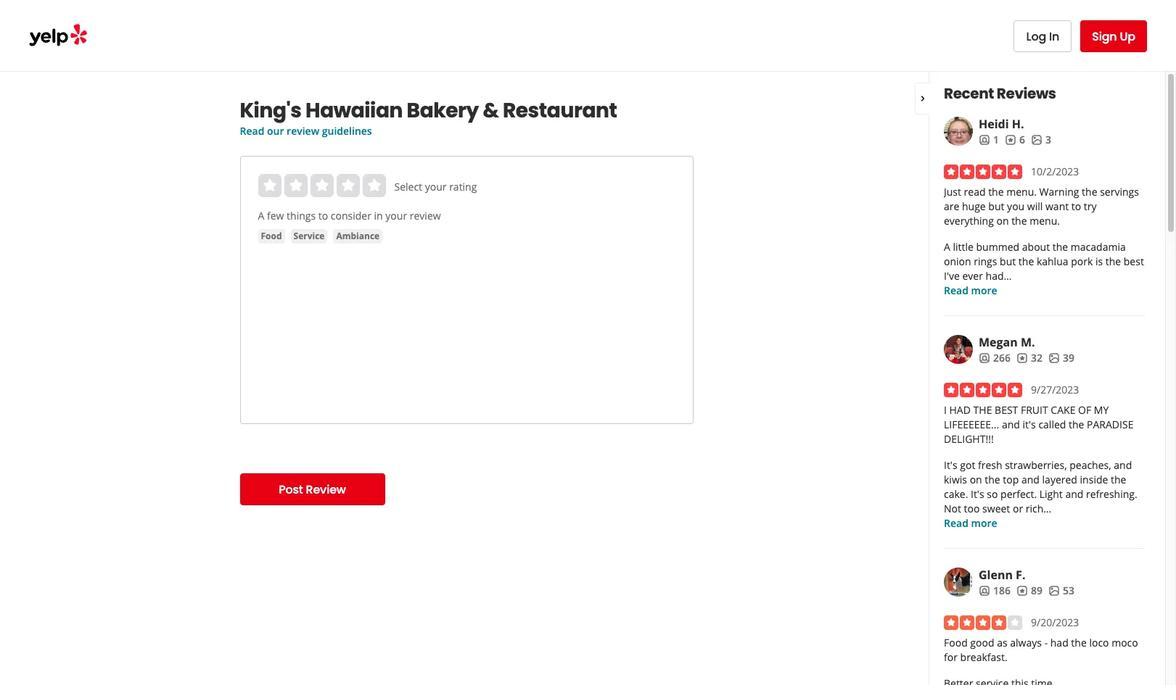 Task type: locate. For each thing, give the bounding box(es) containing it.
16 photos v2 image left '3'
[[1031, 134, 1043, 146]]

menu. up "you"
[[1007, 185, 1037, 199]]

the down the about
[[1019, 255, 1034, 268]]

consider
[[331, 209, 371, 223]]

about
[[1022, 240, 1050, 254]]

on down "you"
[[997, 214, 1009, 228]]

review inside king's hawaiian bakery & restaurant read our review guidelines
[[287, 124, 319, 138]]

and up refreshing. at the bottom right of the page
[[1114, 459, 1132, 472]]

1 horizontal spatial a
[[944, 240, 951, 254]]

log
[[1026, 28, 1046, 45]]

food for food
[[261, 230, 282, 242]]

photos element containing 3
[[1031, 133, 1051, 147]]

photos element containing 53
[[1049, 584, 1075, 599]]

a for a little bummed about the macadamia onion rings but the kahlua pork is the best i've ever had…
[[944, 240, 951, 254]]

16 friends v2 image
[[979, 353, 991, 364]]

review right our
[[287, 124, 319, 138]]

0 horizontal spatial to
[[318, 209, 328, 223]]

1 vertical spatial 16 photos v2 image
[[1049, 353, 1060, 364]]

but up the had…
[[1000, 255, 1016, 268]]

5 star rating image up read
[[944, 165, 1022, 179]]

food down few at the left of page
[[261, 230, 282, 242]]

1 horizontal spatial it's
[[971, 488, 984, 501]]

2 read more button from the top
[[944, 517, 997, 531]]

16 photos v2 image for glenn f.
[[1049, 585, 1060, 597]]

1 vertical spatial photos element
[[1049, 351, 1075, 366]]

had
[[950, 403, 971, 417]]

0 vertical spatial photos element
[[1031, 133, 1051, 147]]

0 vertical spatial read more button
[[944, 284, 997, 298]]

16 review v2 image
[[1005, 134, 1017, 146], [1017, 353, 1028, 364], [1017, 585, 1028, 597]]

glenn f.
[[979, 567, 1026, 583]]

it's up kiwis
[[944, 459, 958, 472]]

warning
[[1040, 185, 1079, 199]]

16 photos v2 image left 53
[[1049, 585, 1060, 597]]

1 vertical spatial 16 review v2 image
[[1017, 353, 1028, 364]]

1 5 star rating image from the top
[[944, 165, 1022, 179]]

are
[[944, 200, 960, 213]]

1 vertical spatial a
[[944, 240, 951, 254]]

a left little
[[944, 240, 951, 254]]

0 horizontal spatial on
[[970, 473, 982, 487]]

more for heidi h.
[[971, 284, 997, 298]]

reviews element containing 32
[[1017, 351, 1043, 366]]

few
[[267, 209, 284, 223]]

photos element containing 39
[[1049, 351, 1075, 366]]

0 vertical spatial 16 friends v2 image
[[979, 134, 991, 146]]

so
[[987, 488, 998, 501]]

1 vertical spatial more
[[971, 517, 997, 530]]

photos element right 32
[[1049, 351, 1075, 366]]

bummed
[[976, 240, 1020, 254]]

read down i've
[[944, 284, 969, 298]]

photo of glenn f. image
[[944, 568, 973, 597]]

review for few
[[410, 209, 441, 223]]

more for megan m.
[[971, 517, 997, 530]]

read left our
[[240, 124, 264, 138]]

reviews element down "m."
[[1017, 351, 1043, 366]]

0 vertical spatial a
[[258, 209, 264, 223]]

16 review v2 image for f.
[[1017, 585, 1028, 597]]

read for heidi h.
[[944, 284, 969, 298]]

1 vertical spatial food
[[944, 636, 968, 650]]

1 vertical spatial read more
[[944, 517, 997, 530]]

review
[[306, 481, 346, 498]]

read down not
[[944, 517, 969, 530]]

photos element
[[1031, 133, 1051, 147], [1049, 351, 1075, 366], [1049, 584, 1075, 599]]

macadamia
[[1071, 240, 1126, 254]]

2 friends element from the top
[[979, 351, 1011, 366]]

read more down too
[[944, 517, 997, 530]]

1 vertical spatial read more button
[[944, 517, 997, 531]]

2 vertical spatial photos element
[[1049, 584, 1075, 599]]

5 star rating image up the at right bottom
[[944, 383, 1022, 398]]

had
[[1051, 636, 1069, 650]]

always
[[1010, 636, 1042, 650]]

1 horizontal spatial review
[[410, 209, 441, 223]]

read more button down ever
[[944, 284, 997, 298]]

photos element for heidi h.
[[1031, 133, 1051, 147]]

friends element containing 1
[[979, 133, 999, 147]]

your
[[425, 180, 447, 194], [386, 209, 407, 223]]

on inside the it's got fresh strawberries, peaches, and kiwis on the top and layered inside the cake. it's so perfect. light and refreshing. not too sweet or rich…
[[970, 473, 982, 487]]

loco
[[1089, 636, 1109, 650]]

10/2/2023
[[1031, 165, 1079, 179]]

food up for
[[944, 636, 968, 650]]

heidi
[[979, 116, 1009, 132]]

photos element right "89"
[[1049, 584, 1075, 599]]

5 star rating image
[[944, 165, 1022, 179], [944, 383, 1022, 398]]

select your rating
[[394, 180, 477, 194]]

lifeeeeee...
[[944, 418, 999, 432]]

more down ever
[[971, 284, 997, 298]]

more down sweet
[[971, 517, 997, 530]]

None radio
[[258, 174, 281, 197], [310, 174, 333, 197], [336, 174, 360, 197], [258, 174, 281, 197], [310, 174, 333, 197], [336, 174, 360, 197]]

to left try
[[1072, 200, 1081, 213]]

rating element
[[258, 174, 386, 197]]

had…
[[986, 269, 1012, 283]]

reviews element
[[1005, 133, 1025, 147], [1017, 351, 1043, 366], [1017, 584, 1043, 599]]

16 review v2 image left "89"
[[1017, 585, 1028, 597]]

1 vertical spatial but
[[1000, 255, 1016, 268]]

i had the best fruit cake of my lifeeeeee... and it's called the paradise delight!!!
[[944, 403, 1134, 446]]

sign up
[[1092, 28, 1136, 45]]

read more down ever
[[944, 284, 997, 298]]

but inside just read the menu. warning the servings are huge but you will want to try everything on the menu.
[[989, 200, 1005, 213]]

0 vertical spatial 16 review v2 image
[[1005, 134, 1017, 146]]

on down 'got'
[[970, 473, 982, 487]]

the down of
[[1069, 418, 1084, 432]]

read
[[240, 124, 264, 138], [944, 284, 969, 298], [944, 517, 969, 530]]

a left few at the left of page
[[258, 209, 264, 223]]

9/27/2023
[[1031, 383, 1079, 397]]

friends element down "heidi"
[[979, 133, 999, 147]]

good
[[970, 636, 995, 650]]

16 friends v2 image left 1
[[979, 134, 991, 146]]

and down best
[[1002, 418, 1020, 432]]

2 vertical spatial read
[[944, 517, 969, 530]]

1 vertical spatial reviews element
[[1017, 351, 1043, 366]]

0 horizontal spatial food
[[261, 230, 282, 242]]

1 read more button from the top
[[944, 284, 997, 298]]

1 vertical spatial read
[[944, 284, 969, 298]]

photos element right 6
[[1031, 133, 1051, 147]]

fruit
[[1021, 403, 1048, 417]]

review
[[287, 124, 319, 138], [410, 209, 441, 223]]

sign up button
[[1081, 20, 1147, 52]]

1 horizontal spatial food
[[944, 636, 968, 650]]

1 horizontal spatial your
[[425, 180, 447, 194]]

your left rating at the top
[[425, 180, 447, 194]]

menu. down will
[[1030, 214, 1060, 228]]

your right in on the top
[[386, 209, 407, 223]]

post review
[[279, 481, 346, 498]]

close sidebar icon image
[[917, 93, 929, 104], [917, 93, 929, 104]]

2 5 star rating image from the top
[[944, 383, 1022, 398]]

53
[[1063, 584, 1075, 598]]

read more button
[[944, 284, 997, 298], [944, 517, 997, 531]]

but left "you"
[[989, 200, 1005, 213]]

inside
[[1080, 473, 1108, 487]]

1 vertical spatial friends element
[[979, 351, 1011, 366]]

hawaiian
[[306, 97, 403, 125]]

food inside the food good as always - had the loco moco for breakfast.
[[944, 636, 968, 650]]

reviews element down f.
[[1017, 584, 1043, 599]]

got
[[960, 459, 976, 472]]

friends element down megan
[[979, 351, 1011, 366]]

32
[[1031, 351, 1043, 365]]

1 vertical spatial review
[[410, 209, 441, 223]]

0 vertical spatial your
[[425, 180, 447, 194]]

the inside i had the best fruit cake of my lifeeeeee... and it's called the paradise delight!!!
[[1069, 418, 1084, 432]]

2 read more from the top
[[944, 517, 997, 530]]

5 star rating image for heidi h.
[[944, 165, 1022, 179]]

6
[[1020, 133, 1025, 147]]

1 vertical spatial on
[[970, 473, 982, 487]]

2 vertical spatial 16 review v2 image
[[1017, 585, 1028, 597]]

i
[[944, 403, 947, 417]]

food for food good as always - had the loco moco for breakfast.
[[944, 636, 968, 650]]

friends element down glenn
[[979, 584, 1011, 599]]

delight!!!
[[944, 432, 994, 446]]

-
[[1045, 636, 1048, 650]]

1 vertical spatial 5 star rating image
[[944, 383, 1022, 398]]

0 horizontal spatial your
[[386, 209, 407, 223]]

to inside just read the menu. warning the servings are huge but you will want to try everything on the menu.
[[1072, 200, 1081, 213]]

1 horizontal spatial to
[[1072, 200, 1081, 213]]

16 friends v2 image for glenn f.
[[979, 585, 991, 597]]

2 16 friends v2 image from the top
[[979, 585, 991, 597]]

the right had
[[1071, 636, 1087, 650]]

reviews
[[997, 83, 1056, 104]]

is
[[1096, 255, 1103, 268]]

1 horizontal spatial on
[[997, 214, 1009, 228]]

16 review v2 image left 32
[[1017, 353, 1028, 364]]

2 vertical spatial friends element
[[979, 584, 1011, 599]]

moco
[[1112, 636, 1138, 650]]

0 horizontal spatial a
[[258, 209, 264, 223]]

0 vertical spatial food
[[261, 230, 282, 242]]

a inside a little bummed about the macadamia onion rings but the kahlua pork is the best i've ever had…
[[944, 240, 951, 254]]

0 vertical spatial but
[[989, 200, 1005, 213]]

0 vertical spatial reviews element
[[1005, 133, 1025, 147]]

but inside a little bummed about the macadamia onion rings but the kahlua pork is the best i've ever had…
[[1000, 255, 1016, 268]]

&
[[483, 97, 499, 125]]

perfect.
[[1001, 488, 1037, 501]]

39
[[1063, 351, 1075, 365]]

m.
[[1021, 335, 1035, 350]]

2 vertical spatial reviews element
[[1017, 584, 1043, 599]]

16 friends v2 image left 186
[[979, 585, 991, 597]]

16 review v2 image left 6
[[1005, 134, 1017, 146]]

0 vertical spatial more
[[971, 284, 997, 298]]

read inside king's hawaiian bakery & restaurant read our review guidelines
[[240, 124, 264, 138]]

None radio
[[284, 174, 307, 197], [362, 174, 386, 197], [284, 174, 307, 197], [362, 174, 386, 197]]

1 vertical spatial 16 friends v2 image
[[979, 585, 991, 597]]

1 vertical spatial menu.
[[1030, 214, 1060, 228]]

1 more from the top
[[971, 284, 997, 298]]

16 friends v2 image
[[979, 134, 991, 146], [979, 585, 991, 597]]

0 vertical spatial 16 photos v2 image
[[1031, 134, 1043, 146]]

the right the is
[[1106, 255, 1121, 268]]

reviews element down h.
[[1005, 133, 1025, 147]]

f.
[[1016, 567, 1026, 583]]

16 photos v2 image left 39
[[1049, 353, 1060, 364]]

0 vertical spatial read more
[[944, 284, 997, 298]]

2 vertical spatial 16 photos v2 image
[[1049, 585, 1060, 597]]

1 16 friends v2 image from the top
[[979, 134, 991, 146]]

1 vertical spatial your
[[386, 209, 407, 223]]

review for hawaiian
[[287, 124, 319, 138]]

3 friends element from the top
[[979, 584, 1011, 599]]

0 vertical spatial friends element
[[979, 133, 999, 147]]

food
[[261, 230, 282, 242], [944, 636, 968, 650]]

1 friends element from the top
[[979, 133, 999, 147]]

0 vertical spatial read
[[240, 124, 264, 138]]

it's
[[944, 459, 958, 472], [971, 488, 984, 501]]

0 vertical spatial it's
[[944, 459, 958, 472]]

photos element for glenn f.
[[1049, 584, 1075, 599]]

a few things to consider in your review
[[258, 209, 441, 223]]

read more button down too
[[944, 517, 997, 531]]

0 vertical spatial 5 star rating image
[[944, 165, 1022, 179]]

read more for heidi h.
[[944, 284, 997, 298]]

2 more from the top
[[971, 517, 997, 530]]

but
[[989, 200, 1005, 213], [1000, 255, 1016, 268]]

0 vertical spatial on
[[997, 214, 1009, 228]]

0 vertical spatial review
[[287, 124, 319, 138]]

it's left so
[[971, 488, 984, 501]]

reviews element containing 89
[[1017, 584, 1043, 599]]

1
[[993, 133, 999, 147]]

light
[[1040, 488, 1063, 501]]

fresh
[[978, 459, 1003, 472]]

onion
[[944, 255, 971, 268]]

16 review v2 image for h.
[[1005, 134, 1017, 146]]

sign
[[1092, 28, 1117, 45]]

reviews element containing 6
[[1005, 133, 1025, 147]]

16 photos v2 image
[[1031, 134, 1043, 146], [1049, 353, 1060, 364], [1049, 585, 1060, 597]]

friends element
[[979, 133, 999, 147], [979, 351, 1011, 366], [979, 584, 1011, 599]]

0 horizontal spatial review
[[287, 124, 319, 138]]

1 read more from the top
[[944, 284, 997, 298]]

to right things
[[318, 209, 328, 223]]

of
[[1078, 403, 1092, 417]]

you
[[1007, 200, 1025, 213]]

friends element containing 186
[[979, 584, 1011, 599]]

food good as always - had the loco moco for breakfast.
[[944, 636, 1138, 665]]

friends element containing 266
[[979, 351, 1011, 366]]

read more button for megan m.
[[944, 517, 997, 531]]

strawberries,
[[1005, 459, 1067, 472]]

and
[[1002, 418, 1020, 432], [1114, 459, 1132, 472], [1022, 473, 1040, 487], [1066, 488, 1084, 501]]

review down select your rating
[[410, 209, 441, 223]]



Task type: describe. For each thing, give the bounding box(es) containing it.
read more for megan m.
[[944, 517, 997, 530]]

cake.
[[944, 488, 968, 501]]

peaches,
[[1070, 459, 1111, 472]]

log in
[[1026, 28, 1060, 45]]

log in button
[[1014, 20, 1072, 52]]

16 review v2 image for m.
[[1017, 353, 1028, 364]]

the inside the food good as always - had the loco moco for breakfast.
[[1071, 636, 1087, 650]]

the right read
[[988, 185, 1004, 199]]

in
[[1049, 28, 1060, 45]]

cake
[[1051, 403, 1076, 417]]

just
[[944, 185, 961, 199]]

kiwis
[[944, 473, 967, 487]]

huge
[[962, 200, 986, 213]]

reviews element for m.
[[1017, 351, 1043, 366]]

not
[[944, 502, 961, 516]]

friends element for glenn f.
[[979, 584, 1011, 599]]

try
[[1084, 200, 1097, 213]]

photo of megan m. image
[[944, 335, 973, 364]]

16 photos v2 image for heidi h.
[[1031, 134, 1043, 146]]

the up so
[[985, 473, 1000, 487]]

pork
[[1071, 255, 1093, 268]]

want
[[1046, 200, 1069, 213]]

post review button
[[240, 474, 385, 506]]

will
[[1027, 200, 1043, 213]]

16 photos v2 image for megan m.
[[1049, 353, 1060, 364]]

the up refreshing. at the bottom right of the page
[[1111, 473, 1127, 487]]

as
[[997, 636, 1008, 650]]

and down layered at the right bottom of the page
[[1066, 488, 1084, 501]]

0 horizontal spatial it's
[[944, 459, 958, 472]]

a little bummed about the macadamia onion rings but the kahlua pork is the best i've ever had…
[[944, 240, 1144, 283]]

read our review guidelines link
[[240, 124, 372, 138]]

king's
[[240, 97, 302, 125]]

ambiance
[[336, 230, 380, 242]]

king's hawaiian bakery & restaurant link
[[240, 97, 693, 125]]

5 star rating image for megan m.
[[944, 383, 1022, 398]]

breakfast.
[[960, 651, 1008, 665]]

it's
[[1023, 418, 1036, 432]]

rich…
[[1026, 502, 1052, 516]]

my
[[1094, 403, 1109, 417]]

reviews element for h.
[[1005, 133, 1025, 147]]

4 star rating image
[[944, 616, 1022, 631]]

the down "you"
[[1012, 214, 1027, 228]]

it's got fresh strawberries, peaches, and kiwis on the top and layered inside the cake. it's so perfect. light and refreshing. not too sweet or rich…
[[944, 459, 1138, 516]]

little
[[953, 240, 974, 254]]

everything
[[944, 214, 994, 228]]

ever
[[963, 269, 983, 283]]

read for megan m.
[[944, 517, 969, 530]]

on inside just read the menu. warning the servings are huge but you will want to try everything on the menu.
[[997, 214, 1009, 228]]

paradise
[[1087, 418, 1134, 432]]

king's hawaiian bakery & restaurant read our review guidelines
[[240, 97, 617, 138]]

or
[[1013, 502, 1023, 516]]

read
[[964, 185, 986, 199]]

restaurant
[[503, 97, 617, 125]]

for
[[944, 651, 958, 665]]

i've
[[944, 269, 960, 283]]

266
[[993, 351, 1011, 365]]

just read the menu. warning the servings are huge but you will want to try everything on the menu.
[[944, 185, 1139, 228]]

photos element for megan m.
[[1049, 351, 1075, 366]]

rings
[[974, 255, 997, 268]]

kahlua
[[1037, 255, 1069, 268]]

3
[[1046, 133, 1051, 147]]

top
[[1003, 473, 1019, 487]]

sweet
[[983, 502, 1010, 516]]

0 vertical spatial menu.
[[1007, 185, 1037, 199]]

9/20/2023
[[1031, 616, 1079, 630]]

up
[[1120, 28, 1136, 45]]

refreshing.
[[1086, 488, 1138, 501]]

read more button for heidi h.
[[944, 284, 997, 298]]

called
[[1039, 418, 1066, 432]]

layered
[[1042, 473, 1078, 487]]

16 friends v2 image for heidi h.
[[979, 134, 991, 146]]

186
[[993, 584, 1011, 598]]

friends element for heidi h.
[[979, 133, 999, 147]]

megan m.
[[979, 335, 1035, 350]]

best
[[1124, 255, 1144, 268]]

servings
[[1100, 185, 1139, 199]]

guidelines
[[322, 124, 372, 138]]

post
[[279, 481, 303, 498]]

the up kahlua
[[1053, 240, 1068, 254]]

the up try
[[1082, 185, 1098, 199]]

select
[[394, 180, 422, 194]]

a for a few things to consider in your review
[[258, 209, 264, 223]]

bakery
[[407, 97, 479, 125]]

friends element for megan m.
[[979, 351, 1011, 366]]

things
[[287, 209, 316, 223]]

and inside i had the best fruit cake of my lifeeeeee... and it's called the paradise delight!!!
[[1002, 418, 1020, 432]]

recent reviews
[[944, 83, 1056, 104]]

and down strawberries,
[[1022, 473, 1040, 487]]

best
[[995, 403, 1018, 417]]

photo of heidi h. image
[[944, 117, 973, 146]]

recent
[[944, 83, 994, 104]]

1 vertical spatial it's
[[971, 488, 984, 501]]

in
[[374, 209, 383, 223]]

our
[[267, 124, 284, 138]]

glenn
[[979, 567, 1013, 583]]

reviews element for f.
[[1017, 584, 1043, 599]]

too
[[964, 502, 980, 516]]

89
[[1031, 584, 1043, 598]]

rating
[[449, 180, 477, 194]]



Task type: vqa. For each thing, say whether or not it's contained in the screenshot.
the leftmost 24 chevron down v2 icon
no



